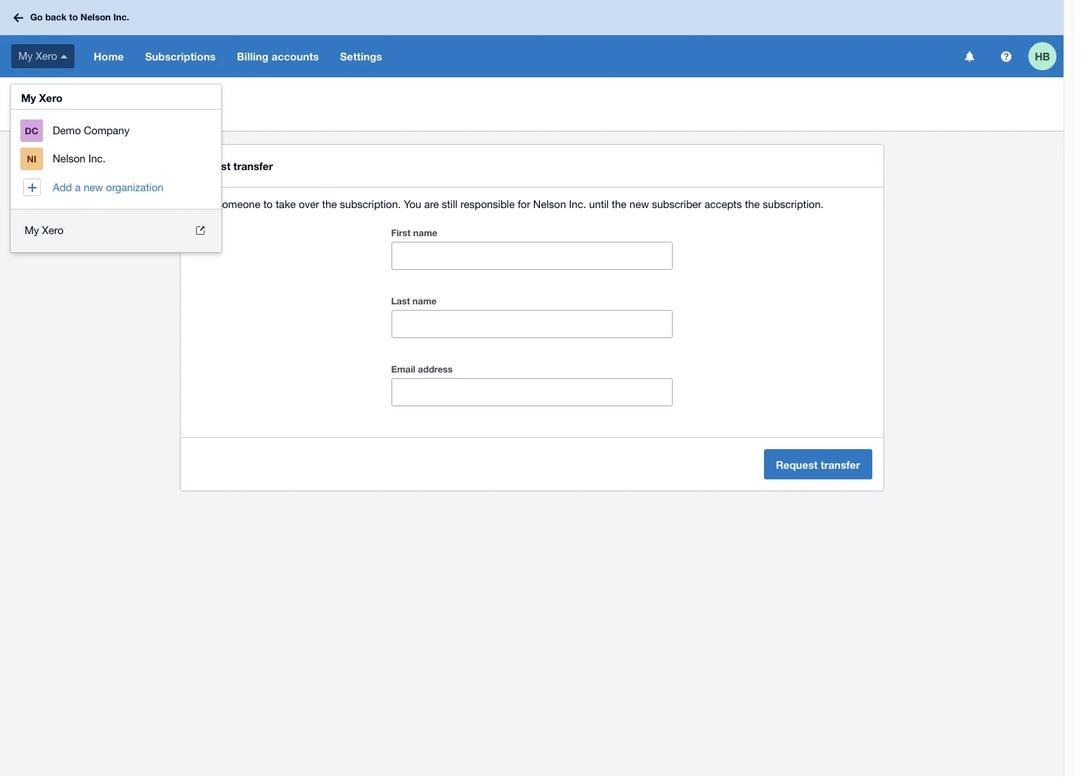 Task type: vqa. For each thing, say whether or not it's contained in the screenshot.
Company
yes



Task type: describe. For each thing, give the bounding box(es) containing it.
2 subscription. from the left
[[763, 198, 824, 210]]

billing
[[237, 50, 269, 63]]

0 vertical spatial nelson inc. link
[[79, 89, 136, 103]]

1 vertical spatial my xero
[[21, 91, 63, 104]]

my xero link
[[11, 217, 222, 245]]

settings button
[[330, 35, 393, 77]]

back
[[45, 11, 67, 23]]

go back to nelson inc.
[[30, 11, 129, 23]]

inc. inside "link"
[[113, 11, 129, 23]]

go back to nelson inc. link
[[8, 5, 138, 30]]

subscriber
[[652, 198, 702, 210]]

still
[[442, 198, 458, 210]]

company
[[84, 124, 130, 136]]

1 vertical spatial request transfer
[[189, 160, 273, 172]]

request transfer button
[[764, 449, 872, 480]]

first
[[391, 227, 411, 238]]

go
[[30, 11, 43, 23]]

nelson inc. for topmost nelson inc. link
[[84, 90, 130, 101]]

my xero inside my xero popup button
[[18, 50, 57, 62]]

2 vertical spatial my
[[25, 224, 39, 236]]

name for last name
[[413, 295, 437, 307]]

address
[[418, 364, 453, 375]]

to for someone
[[263, 198, 273, 210]]

1 vertical spatial xero
[[39, 91, 63, 104]]

hb button
[[1029, 35, 1064, 77]]

2 horizontal spatial svg image
[[965, 51, 974, 62]]

add a new organization link
[[11, 173, 222, 202]]

organization
[[106, 181, 164, 193]]

demo company link
[[11, 116, 222, 145]]

request inside button
[[776, 458, 818, 471]]

to for back
[[69, 11, 78, 23]]

request transfer inside button
[[776, 458, 861, 471]]

Last name field
[[392, 311, 672, 338]]

new inside navigation
[[84, 181, 103, 193]]

last
[[391, 295, 410, 307]]

hb
[[1035, 50, 1051, 62]]

nelson up demo company at top left
[[84, 90, 113, 101]]

over
[[299, 198, 319, 210]]

banner containing hb
[[0, 0, 1064, 252]]

add
[[53, 181, 72, 193]]

0 horizontal spatial transfer
[[62, 103, 107, 118]]

nelson right for
[[534, 198, 566, 210]]

take
[[276, 198, 296, 210]]

last name
[[391, 295, 437, 307]]

navigation containing demo company
[[11, 109, 222, 209]]

my xero inside my xero link
[[25, 224, 64, 236]]

my inside popup button
[[18, 50, 33, 62]]

someone
[[217, 198, 261, 210]]

1 vertical spatial new
[[630, 198, 649, 210]]

nelson down "demo"
[[53, 153, 86, 165]]

my xero button
[[0, 35, 83, 77]]

1 vertical spatial my
[[21, 91, 36, 104]]

svg image inside go back to nelson inc. "link"
[[13, 13, 23, 22]]

2 the from the left
[[612, 198, 627, 210]]

home link
[[83, 35, 135, 77]]

navigation containing home
[[83, 35, 956, 77]]



Task type: locate. For each thing, give the bounding box(es) containing it.
1 vertical spatial to
[[263, 198, 273, 210]]

accounts
[[272, 50, 319, 63]]

Email address field
[[392, 379, 672, 406]]

0 vertical spatial request
[[11, 103, 59, 118]]

to right back
[[69, 11, 78, 23]]

svg image inside my xero popup button
[[61, 55, 68, 58]]

0 vertical spatial to
[[69, 11, 78, 23]]

1 vertical spatial navigation
[[11, 109, 222, 209]]

1 vertical spatial nelson inc. link
[[11, 145, 222, 173]]

xero up "demo"
[[39, 91, 63, 104]]

transfer
[[62, 103, 107, 118], [234, 160, 273, 172], [821, 458, 861, 471]]

2 vertical spatial my xero
[[25, 224, 64, 236]]

invite
[[189, 198, 214, 210]]

home
[[94, 50, 124, 63]]

0 horizontal spatial subscriptions link
[[6, 89, 73, 103]]

name for first name
[[413, 227, 438, 238]]

2 vertical spatial request
[[776, 458, 818, 471]]

accepts
[[705, 198, 742, 210]]

0 horizontal spatial subscriptions
[[11, 90, 67, 101]]

demo company
[[53, 124, 130, 136]]

my xero down go
[[18, 50, 57, 62]]

nelson inc. up company
[[84, 90, 130, 101]]

0 vertical spatial new
[[84, 181, 103, 193]]

1 vertical spatial nelson inc.
[[53, 153, 106, 165]]

1 vertical spatial subscriptions
[[11, 90, 67, 101]]

1 horizontal spatial subscriptions link
[[135, 35, 226, 77]]

the right the over
[[322, 198, 337, 210]]

xero down back
[[36, 50, 57, 62]]

email address
[[391, 364, 453, 375]]

the right until
[[612, 198, 627, 210]]

to inside go back to nelson inc. "link"
[[69, 11, 78, 23]]

svg image down go back to nelson inc. "link"
[[61, 55, 68, 58]]

nelson inc. up a
[[53, 153, 106, 165]]

1 vertical spatial subscriptions link
[[6, 89, 73, 103]]

0 horizontal spatial request transfer
[[11, 103, 107, 118]]

1 horizontal spatial subscription.
[[763, 198, 824, 210]]

1 horizontal spatial request
[[189, 160, 231, 172]]

inc. up home "link"
[[113, 11, 129, 23]]

nelson inside go back to nelson inc. "link"
[[81, 11, 111, 23]]

invite someone to take over the subscription. you are still responsible for nelson inc. until the new subscriber accepts the subscription.
[[189, 198, 824, 210]]

0 vertical spatial subscriptions
[[145, 50, 216, 63]]

0 horizontal spatial svg image
[[13, 13, 23, 22]]

1 subscription. from the left
[[340, 198, 401, 210]]

nelson inc. for bottommost nelson inc. link
[[53, 153, 106, 165]]

2 horizontal spatial request transfer
[[776, 458, 861, 471]]

1 horizontal spatial svg image
[[61, 55, 68, 58]]

2 vertical spatial transfer
[[821, 458, 861, 471]]

responsible
[[461, 198, 515, 210]]

for
[[518, 198, 531, 210]]

2 horizontal spatial the
[[745, 198, 760, 210]]

1 vertical spatial transfer
[[234, 160, 273, 172]]

subscription. right accepts
[[763, 198, 824, 210]]

1 horizontal spatial to
[[263, 198, 273, 210]]

0 horizontal spatial the
[[322, 198, 337, 210]]

nelson
[[81, 11, 111, 23], [84, 90, 113, 101], [53, 153, 86, 165], [534, 198, 566, 210]]

1 horizontal spatial the
[[612, 198, 627, 210]]

new right a
[[84, 181, 103, 193]]

the right accepts
[[745, 198, 760, 210]]

1 horizontal spatial subscriptions
[[145, 50, 216, 63]]

0 vertical spatial transfer
[[62, 103, 107, 118]]

subscription. up the first
[[340, 198, 401, 210]]

1 vertical spatial request
[[189, 160, 231, 172]]

my
[[18, 50, 33, 62], [21, 91, 36, 104], [25, 224, 39, 236]]

inc.
[[113, 11, 129, 23], [115, 90, 130, 101], [88, 153, 106, 165], [569, 198, 587, 210]]

new
[[84, 181, 103, 193], [630, 198, 649, 210]]

inc. up demo company link
[[115, 90, 130, 101]]

name
[[413, 227, 438, 238], [413, 295, 437, 307]]

0 vertical spatial subscriptions link
[[135, 35, 226, 77]]

add a new organization
[[53, 181, 164, 193]]

2 vertical spatial request transfer
[[776, 458, 861, 471]]

my xero
[[18, 50, 57, 62], [21, 91, 63, 104], [25, 224, 64, 236]]

svg image left go
[[13, 13, 23, 22]]

0 vertical spatial xero
[[36, 50, 57, 62]]

demo
[[53, 124, 81, 136]]

subscription.
[[340, 198, 401, 210], [763, 198, 824, 210]]

0 vertical spatial request transfer
[[11, 103, 107, 118]]

0 horizontal spatial to
[[69, 11, 78, 23]]

0 vertical spatial nelson inc.
[[84, 90, 130, 101]]

nelson inc. inside navigation
[[53, 153, 106, 165]]

billing accounts link
[[226, 35, 330, 77]]

until
[[589, 198, 609, 210]]

1 horizontal spatial request transfer
[[189, 160, 273, 172]]

0 vertical spatial my xero
[[18, 50, 57, 62]]

0 horizontal spatial request
[[11, 103, 59, 118]]

subscriptions
[[145, 50, 216, 63], [11, 90, 67, 101]]

svg image
[[13, 13, 23, 22], [965, 51, 974, 62], [61, 55, 68, 58]]

banner
[[0, 0, 1064, 252]]

inc. down demo company at top left
[[88, 153, 106, 165]]

xero inside popup button
[[36, 50, 57, 62]]

0 vertical spatial navigation
[[83, 35, 956, 77]]

1 the from the left
[[322, 198, 337, 210]]

settings
[[340, 50, 382, 63]]

a
[[75, 181, 81, 193]]

subscriptions link
[[135, 35, 226, 77], [6, 89, 73, 103]]

my xero down add in the left of the page
[[25, 224, 64, 236]]

xero down add in the left of the page
[[42, 224, 64, 236]]

to
[[69, 11, 78, 23], [263, 198, 273, 210]]

navigation
[[83, 35, 956, 77], [11, 109, 222, 209]]

nelson inc. link up add a new organization
[[11, 145, 222, 173]]

nelson inc.
[[84, 90, 130, 101], [53, 153, 106, 165]]

2 horizontal spatial request
[[776, 458, 818, 471]]

svg image left svg image
[[965, 51, 974, 62]]

name right the first
[[413, 227, 438, 238]]

svg image
[[1001, 51, 1012, 62]]

nelson right back
[[81, 11, 111, 23]]

0 horizontal spatial new
[[84, 181, 103, 193]]

billing accounts
[[237, 50, 319, 63]]

1 vertical spatial name
[[413, 295, 437, 307]]

my xero up "demo"
[[21, 91, 63, 104]]

new left subscriber
[[630, 198, 649, 210]]

email
[[391, 364, 416, 375]]

nelson inc. link up company
[[79, 89, 136, 103]]

you
[[404, 198, 422, 210]]

the
[[322, 198, 337, 210], [612, 198, 627, 210], [745, 198, 760, 210]]

First name field
[[392, 243, 672, 269]]

inc. left until
[[569, 198, 587, 210]]

xero
[[36, 50, 57, 62], [39, 91, 63, 104], [42, 224, 64, 236]]

2 horizontal spatial transfer
[[821, 458, 861, 471]]

2 vertical spatial xero
[[42, 224, 64, 236]]

request
[[11, 103, 59, 118], [189, 160, 231, 172], [776, 458, 818, 471]]

are
[[425, 198, 439, 210]]

0 horizontal spatial subscription.
[[340, 198, 401, 210]]

1 horizontal spatial new
[[630, 198, 649, 210]]

name right last
[[413, 295, 437, 307]]

3 the from the left
[[745, 198, 760, 210]]

to left take on the left top of the page
[[263, 198, 273, 210]]

transfer inside button
[[821, 458, 861, 471]]

request transfer
[[11, 103, 107, 118], [189, 160, 273, 172], [776, 458, 861, 471]]

0 vertical spatial name
[[413, 227, 438, 238]]

first name
[[391, 227, 438, 238]]

nelson inc. link
[[79, 89, 136, 103], [11, 145, 222, 173]]

1 horizontal spatial transfer
[[234, 160, 273, 172]]

0 vertical spatial my
[[18, 50, 33, 62]]



